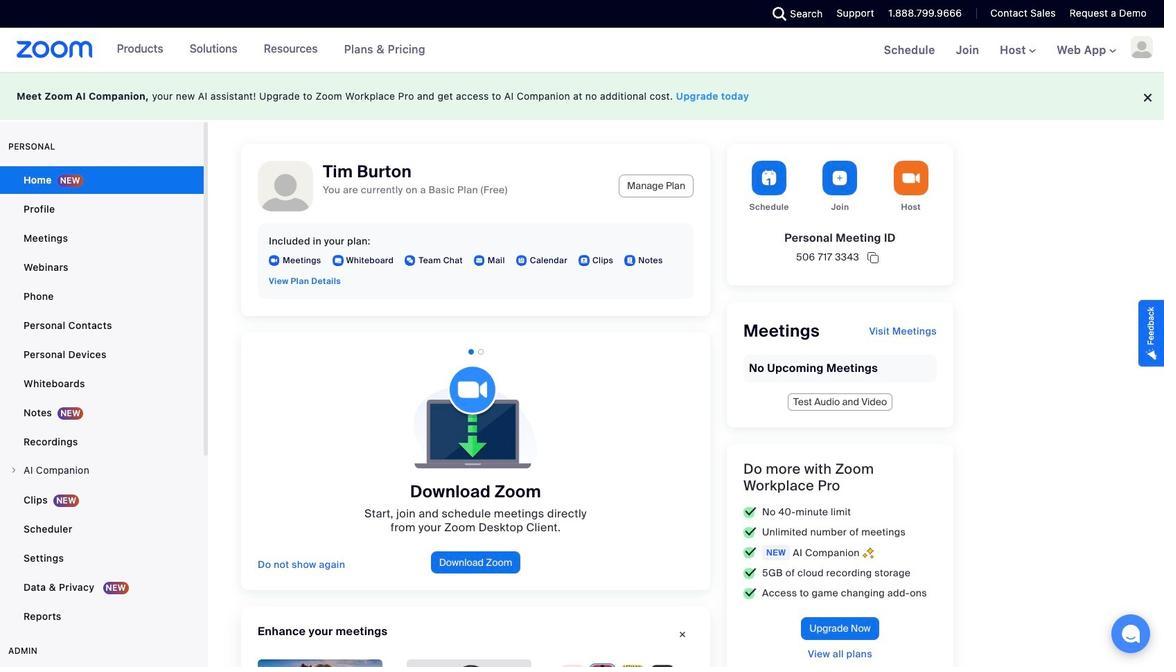 Task type: describe. For each thing, give the bounding box(es) containing it.
profile.zoom_team_chat image
[[405, 255, 416, 266]]

advanced feature image
[[863, 547, 874, 559]]

profile.zoom_clips image
[[579, 255, 590, 266]]

profile.zoom_notes image
[[625, 255, 636, 266]]

personal menu menu
[[0, 166, 204, 632]]

profile.zoom_meetings image
[[269, 255, 280, 266]]

4 check box image from the top
[[744, 588, 757, 599]]

schedule image
[[752, 161, 787, 195]]

profile picture image
[[1131, 36, 1153, 58]]

check box image
[[744, 507, 757, 518]]

join image
[[823, 161, 858, 195]]

host image
[[894, 161, 929, 195]]

download zoom image
[[403, 366, 549, 470]]

product information navigation
[[93, 28, 436, 72]]

open chat image
[[1121, 624, 1141, 644]]

3 check box image from the top
[[744, 568, 757, 579]]

1 check box image from the top
[[744, 527, 757, 538]]



Task type: vqa. For each thing, say whether or not it's contained in the screenshot.
topmost Check Box image
yes



Task type: locate. For each thing, give the bounding box(es) containing it.
avatar image
[[259, 161, 313, 216]]

profile.zoom_whiteboard image
[[332, 255, 343, 266]]

2 check box image from the top
[[744, 548, 757, 559]]

right image
[[10, 466, 18, 475]]

banner
[[0, 28, 1164, 73]]

zoom logo image
[[17, 41, 93, 58]]

meetings navigation
[[874, 28, 1164, 73]]

profile.zoom_calendar image
[[516, 255, 527, 266]]

check box image
[[744, 527, 757, 538], [744, 548, 757, 559], [744, 568, 757, 579], [744, 588, 757, 599]]

footer
[[0, 72, 1164, 120]]

menu item
[[0, 457, 204, 485]]

profile.zoom_mail image
[[474, 255, 485, 266]]



